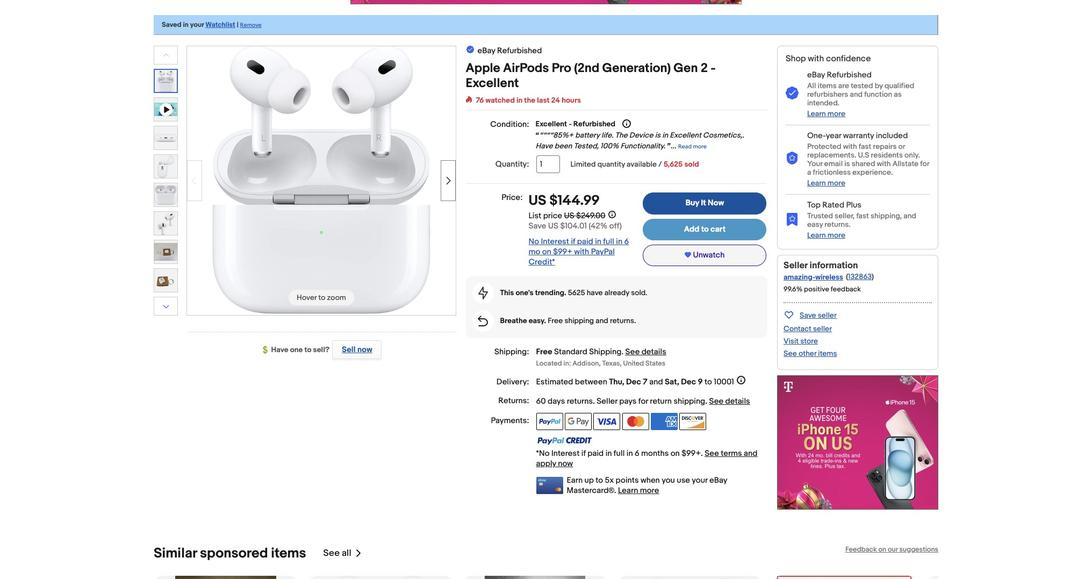 Task type: locate. For each thing, give the bounding box(es) containing it.
paid for months
[[588, 448, 604, 459]]

to right one
[[305, 345, 312, 354]]

learn more right 5x
[[618, 485, 659, 496]]

to left the cart
[[702, 224, 709, 234]]

0 horizontal spatial seller
[[597, 396, 618, 406]]

0 vertical spatial is
[[655, 131, 661, 140]]

99.6%
[[784, 285, 803, 294]]

life.
[[602, 131, 614, 140]]

with details__icon image
[[786, 87, 799, 100], [786, 152, 799, 165], [786, 212, 799, 226], [478, 287, 488, 300], [478, 316, 488, 327]]

price
[[543, 211, 563, 221]]

device
[[630, 131, 654, 140]]

seller
[[818, 311, 837, 320], [814, 324, 832, 333]]

between
[[575, 377, 608, 387]]

you
[[662, 475, 675, 485]]

is inside " """"85%+ battery life. the device is in excellent cosmetics,. have been tested, 100% functionality.
[[655, 131, 661, 140]]

full down off)
[[603, 237, 615, 247]]

0 horizontal spatial learn more
[[618, 485, 659, 496]]

for inside us $144.99 main content
[[639, 396, 648, 406]]

on inside no interest if paid in full in 6 mo on $99+ with paypal credit*
[[542, 247, 552, 257]]

1 horizontal spatial shipping
[[674, 396, 706, 406]]

0 vertical spatial for
[[921, 159, 930, 168]]

0 horizontal spatial advertisement region
[[351, 0, 742, 4]]

excellent up watched
[[466, 76, 519, 91]]

0 horizontal spatial for
[[639, 396, 648, 406]]

see left terms
[[705, 448, 719, 459]]

dec left "9"
[[681, 377, 696, 387]]

1 horizontal spatial -
[[711, 61, 716, 76]]

picture 4 of 12 image
[[154, 183, 177, 206]]

read
[[678, 143, 692, 150]]

and down have
[[596, 316, 609, 326]]

top
[[808, 200, 821, 210]]

0 vertical spatial ebay
[[478, 46, 496, 56]]

0 vertical spatial items
[[818, 81, 837, 90]]

shipping down 5625 at the right
[[565, 316, 594, 326]]

1 vertical spatial ebay refurbished
[[808, 70, 872, 80]]

learn more inside us $144.99 main content
[[618, 485, 659, 496]]

. down "between"
[[593, 396, 595, 406]]

refurbished up airpods
[[497, 46, 542, 56]]

1 horizontal spatial for
[[921, 159, 930, 168]]

located
[[536, 359, 562, 368]]

similar sponsored items
[[154, 545, 306, 562]]

learn more link for earn up to 5x points when you use your ebay mastercard®.
[[618, 485, 659, 496]]

1 vertical spatial have
[[271, 345, 289, 354]]

when
[[641, 475, 660, 485]]

more
[[828, 109, 846, 118], [693, 143, 707, 150], [828, 178, 846, 188], [828, 231, 846, 240], [640, 485, 659, 496]]

1 horizontal spatial if
[[582, 448, 586, 459]]

0 vertical spatial now
[[358, 345, 372, 355]]

details down 10001
[[726, 396, 750, 406]]

visa image
[[594, 413, 621, 430]]

1 horizontal spatial save
[[800, 311, 817, 320]]

have left one
[[271, 345, 289, 354]]

1 vertical spatial fast
[[857, 211, 869, 220]]

9
[[698, 377, 703, 387]]

2 horizontal spatial on
[[879, 545, 887, 554]]

ebay refurbished up airpods
[[478, 46, 542, 56]]

and inside all items are tested by qualified refurbishers and function as intended.
[[850, 90, 863, 99]]

save up contact seller link
[[800, 311, 817, 320]]

0 horizontal spatial see details link
[[626, 347, 667, 357]]

seller inside contact seller visit store see other items
[[814, 324, 832, 333]]

excellent inside " """"85%+ battery life. the device is in excellent cosmetics,. have been tested, 100% functionality.
[[670, 131, 702, 140]]

0 vertical spatial -
[[711, 61, 716, 76]]

learn right 5x
[[618, 485, 638, 496]]

if down 'paypal credit' image
[[582, 448, 586, 459]]

1 horizontal spatial have
[[536, 141, 553, 151]]

2 vertical spatial excellent
[[670, 131, 702, 140]]

learn down easy
[[808, 231, 826, 240]]

ebay up all
[[808, 70, 825, 80]]

fast down warranty
[[859, 142, 872, 151]]

0 horizontal spatial shipping
[[565, 316, 594, 326]]

for
[[921, 159, 930, 168], [639, 396, 648, 406]]

1 vertical spatial items
[[819, 349, 837, 358]]

1 horizontal spatial your
[[692, 475, 708, 485]]

quantity:
[[496, 159, 529, 170]]

in up 5x
[[606, 448, 612, 459]]

this one's trending. 5625 have already sold.
[[500, 288, 648, 298]]

remove
[[240, 22, 262, 28]]

0 horizontal spatial ebay
[[478, 46, 496, 56]]

ebay right text__icon
[[478, 46, 496, 56]]

0 vertical spatial if
[[571, 237, 576, 247]]

earn up to 5x points when you use your ebay mastercard®.
[[567, 475, 728, 496]]

seller down save seller on the bottom right
[[814, 324, 832, 333]]

1 horizontal spatial returns.
[[825, 220, 851, 229]]

0 vertical spatial details
[[642, 347, 667, 357]]

text__icon image
[[466, 45, 475, 56]]

more left you
[[640, 485, 659, 496]]

to inside earn up to 5x points when you use your ebay mastercard®.
[[596, 475, 603, 485]]

shipping
[[565, 316, 594, 326], [674, 396, 706, 406]]

0 horizontal spatial on
[[542, 247, 552, 257]]

1 vertical spatial excellent
[[536, 119, 567, 129]]

0 horizontal spatial returns.
[[610, 316, 636, 326]]

0 vertical spatial seller
[[818, 311, 837, 320]]

seller for contact
[[814, 324, 832, 333]]

0 horizontal spatial excellent
[[466, 76, 519, 91]]

- up '""""85%+'
[[569, 119, 572, 129]]

1 vertical spatial ebay
[[808, 70, 825, 80]]

your right use
[[692, 475, 708, 485]]

read more link
[[678, 141, 707, 151]]

0 horizontal spatial refurbished
[[497, 46, 542, 56]]

estimated
[[536, 377, 573, 387]]

picture 2 of 12 image
[[154, 126, 177, 149]]

with details__icon image for ebay refurbished
[[786, 87, 799, 100]]

more right read
[[693, 143, 707, 150]]

6 for *no interest if paid in full in 6 months on $99+.
[[635, 448, 640, 459]]

items left "see all"
[[271, 545, 306, 562]]

save inside us $144.99 main content
[[529, 221, 547, 231]]

picture 3 of 12 image
[[154, 155, 177, 178]]

ebay mastercard image
[[536, 477, 563, 494]]

on left $99+. at the bottom of page
[[671, 448, 680, 459]]

excellent up '""""85%+'
[[536, 119, 567, 129]]

1 vertical spatial seller
[[814, 324, 832, 333]]

learn more link down intended.
[[808, 109, 846, 118]]

free right "easy." on the bottom of page
[[548, 316, 563, 326]]

with right the $99+
[[574, 247, 590, 257]]

all items are tested by qualified refurbishers and function as intended.
[[808, 81, 915, 108]]

0 vertical spatial your
[[190, 20, 204, 29]]

paid inside no interest if paid in full in 6 mo on $99+ with paypal credit*
[[577, 237, 594, 247]]

(42%
[[589, 221, 608, 231]]

- inside "apple airpods pro (2nd generation) gen 2 - excellent"
[[711, 61, 716, 76]]

1 vertical spatial paid
[[588, 448, 604, 459]]

with details__icon image left easy
[[786, 212, 799, 226]]

is right the device at the right top of the page
[[655, 131, 661, 140]]

excellent inside "apple airpods pro (2nd generation) gen 2 - excellent"
[[466, 76, 519, 91]]

see all link
[[323, 545, 362, 562]]

with inside no interest if paid in full in 6 mo on $99+ with paypal credit*
[[574, 247, 590, 257]]

with down warranty
[[843, 142, 857, 151]]

0 vertical spatial ebay refurbished
[[478, 46, 542, 56]]

details
[[642, 347, 667, 357], [726, 396, 750, 406]]

for inside "one-year warranty included protected with fast repairs or replacements. u.s residents only. your email is shared with allstate for a frictionless experience. learn more"
[[921, 159, 930, 168]]

0 vertical spatial see details link
[[626, 347, 667, 357]]

0 vertical spatial returns.
[[825, 220, 851, 229]]

with details__icon image left breathe
[[478, 316, 488, 327]]

is right email
[[845, 159, 850, 168]]

1 vertical spatial refurbished
[[827, 70, 872, 80]]

learn more link right 5x
[[618, 485, 659, 496]]

shared
[[852, 159, 876, 168]]

items inside contact seller visit store see other items
[[819, 349, 837, 358]]

our
[[888, 545, 898, 554]]

2 horizontal spatial ebay
[[808, 70, 825, 80]]

2
[[701, 61, 708, 76]]

full
[[603, 237, 615, 247], [614, 448, 625, 459]]

information
[[810, 260, 858, 271]]

price:
[[502, 193, 523, 203]]

2 vertical spatial items
[[271, 545, 306, 562]]

refurbishers
[[808, 90, 849, 99]]

amazing-
[[784, 273, 816, 282]]

0 horizontal spatial dec
[[626, 377, 641, 387]]

returns. inside top rated plus trusted seller, fast shipping, and easy returns. learn more
[[825, 220, 851, 229]]

0 horizontal spatial -
[[569, 119, 572, 129]]

advertisement region
[[351, 0, 742, 4], [778, 375, 939, 510]]

returns. down already at the right
[[610, 316, 636, 326]]

your
[[808, 159, 823, 168]]

see details link for 60 days returns . seller pays for return shipping . see details
[[709, 396, 750, 406]]

1 horizontal spatial seller
[[784, 260, 808, 271]]

us down 'us $144.99'
[[564, 211, 575, 221]]

rated
[[823, 200, 845, 210]]

more inside "one-year warranty included protected with fast repairs or replacements. u.s residents only. your email is shared with allstate for a frictionless experience. learn more"
[[828, 178, 846, 188]]

see all
[[323, 548, 351, 559]]

full for months
[[614, 448, 625, 459]]

united
[[623, 359, 644, 368]]

see down 10001
[[709, 396, 724, 406]]

0 horizontal spatial us
[[529, 193, 547, 209]]

seller inside the seller information amazing-wireless ( 132863 ) 99.6% positive feedback
[[784, 260, 808, 271]]

wireless
[[816, 273, 844, 282]]

picture 7 of 12 image
[[154, 269, 177, 292]]

save for save us $104.01 (42% off)
[[529, 221, 547, 231]]

. up discover image
[[706, 396, 708, 406]]

0 vertical spatial learn more
[[808, 109, 846, 118]]

full up points
[[614, 448, 625, 459]]

6 right paypal
[[625, 237, 629, 247]]

*no interest if paid in full in 6 months on $99+.
[[536, 448, 705, 459]]

in down off)
[[616, 237, 623, 247]]

us up list
[[529, 193, 547, 209]]

1 vertical spatial is
[[845, 159, 850, 168]]

0 vertical spatial save
[[529, 221, 547, 231]]

0 vertical spatial fast
[[859, 142, 872, 151]]

""""85%+
[[540, 131, 574, 140]]

on for months
[[671, 448, 680, 459]]

and right shipping,
[[904, 211, 917, 220]]

1 horizontal spatial see details link
[[709, 396, 750, 406]]

your
[[190, 20, 204, 29], [692, 475, 708, 485]]

learn more link for ebay refurbished
[[808, 109, 846, 118]]

your left watchlist link
[[190, 20, 204, 29]]

1 vertical spatial interest
[[552, 448, 580, 459]]

details up states
[[642, 347, 667, 357]]

estimated between thu, dec 7 and sat, dec 9 to 10001
[[536, 377, 734, 387]]

see details link up states
[[626, 347, 667, 357]]

interest inside no interest if paid in full in 6 mo on $99+ with paypal credit*
[[541, 237, 569, 247]]

76 watched in the last 24 hours
[[476, 96, 581, 105]]

1 horizontal spatial ebay refurbished
[[808, 70, 872, 80]]

1 horizontal spatial now
[[558, 459, 573, 469]]

to right "9"
[[705, 377, 712, 387]]

1 horizontal spatial 6
[[635, 448, 640, 459]]

see details link down 10001
[[709, 396, 750, 406]]

in left 'months' at the right
[[627, 448, 633, 459]]

qualified
[[885, 81, 915, 90]]

1 vertical spatial on
[[671, 448, 680, 459]]

and right terms
[[744, 448, 758, 459]]

ebay down terms
[[710, 475, 728, 485]]

a
[[808, 168, 812, 177]]

1 vertical spatial -
[[569, 119, 572, 129]]

easy
[[808, 220, 823, 229]]

1 vertical spatial details
[[726, 396, 750, 406]]

for right 'pays' on the bottom of the page
[[639, 396, 648, 406]]

for right only.
[[921, 159, 930, 168]]

ebay refurbished up are
[[808, 70, 872, 80]]

with details__icon image left this
[[478, 287, 488, 300]]

dec
[[626, 377, 641, 387], [681, 377, 696, 387]]

1 vertical spatial free
[[536, 347, 553, 357]]

already
[[605, 288, 630, 298]]

are
[[839, 81, 850, 90]]

save inside button
[[800, 311, 817, 320]]

learn more link down easy
[[808, 231, 846, 240]]

1 vertical spatial learn more
[[618, 485, 659, 496]]

ebay
[[478, 46, 496, 56], [808, 70, 825, 80], [710, 475, 728, 485]]

1 vertical spatial 6
[[635, 448, 640, 459]]

with details__icon image left all
[[786, 87, 799, 100]]

see inside contact seller visit store see other items
[[784, 349, 797, 358]]

now
[[358, 345, 372, 355], [558, 459, 573, 469]]

1 horizontal spatial ebay
[[710, 475, 728, 485]]

1 vertical spatial now
[[558, 459, 573, 469]]

dec left the 7
[[626, 377, 641, 387]]

us $144.99 main content
[[466, 45, 768, 496]]

6 left 'months' at the right
[[635, 448, 640, 459]]

now right sell
[[358, 345, 372, 355]]

states
[[646, 359, 666, 368]]

returns. down rated at the top right
[[825, 220, 851, 229]]

0 horizontal spatial your
[[190, 20, 204, 29]]

learn more link for one-year warranty included
[[808, 178, 846, 188]]

interest for *no
[[552, 448, 580, 459]]

on left our
[[879, 545, 887, 554]]

excellent up " ... read more
[[670, 131, 702, 140]]

0 vertical spatial 6
[[625, 237, 629, 247]]

0 vertical spatial have
[[536, 141, 553, 151]]

seller
[[784, 260, 808, 271], [597, 396, 618, 406]]

0 vertical spatial full
[[603, 237, 615, 247]]

if down '$104.01'
[[571, 237, 576, 247]]

with details__icon image for top rated plus
[[786, 212, 799, 226]]

video 1 of 1 image
[[154, 98, 177, 121]]

repairs
[[873, 142, 897, 151]]

u.s
[[858, 151, 870, 160]]

refurbished up battery
[[574, 119, 616, 129]]

see inside see terms and apply now
[[705, 448, 719, 459]]

0 horizontal spatial is
[[655, 131, 661, 140]]

seller up visa image
[[597, 396, 618, 406]]

save
[[529, 221, 547, 231], [800, 311, 817, 320]]

0 vertical spatial seller
[[784, 260, 808, 271]]

allstate
[[893, 159, 919, 168]]

have down " at the top left
[[536, 141, 553, 151]]

and inside top rated plus trusted seller, fast shipping, and easy returns. learn more
[[904, 211, 917, 220]]

shipping up discover image
[[674, 396, 706, 406]]

paid for mo
[[577, 237, 594, 247]]

us
[[529, 193, 547, 209], [564, 211, 575, 221], [548, 221, 559, 231]]

paid down "save us $104.01 (42% off)"
[[577, 237, 594, 247]]

and right are
[[850, 90, 863, 99]]

0 horizontal spatial .
[[593, 396, 595, 406]]

more inside top rated plus trusted seller, fast shipping, and easy returns. learn more
[[828, 231, 846, 240]]

items right all
[[818, 81, 837, 90]]

. up texas, in the bottom of the page
[[622, 347, 624, 357]]

1 vertical spatial save
[[800, 311, 817, 320]]

full inside no interest if paid in full in 6 mo on $99+ with paypal credit*
[[603, 237, 615, 247]]

if inside no interest if paid in full in 6 mo on $99+ with paypal credit*
[[571, 237, 576, 247]]

days
[[548, 396, 565, 406]]

thu,
[[609, 377, 625, 387]]

1 vertical spatial for
[[639, 396, 648, 406]]

6 inside no interest if paid in full in 6 mo on $99+ with paypal credit*
[[625, 237, 629, 247]]

1 vertical spatial advertisement region
[[778, 375, 939, 510]]

seller up contact seller link
[[818, 311, 837, 320]]

seller inside button
[[818, 311, 837, 320]]

to left 5x
[[596, 475, 603, 485]]

interest right "no"
[[541, 237, 569, 247]]

one
[[290, 345, 303, 354]]

0 horizontal spatial 6
[[625, 237, 629, 247]]

7
[[643, 377, 648, 387]]

us left '$104.01'
[[548, 221, 559, 231]]

1 horizontal spatial on
[[671, 448, 680, 459]]

on right mo
[[542, 247, 552, 257]]

5x
[[605, 475, 614, 485]]

items right other
[[819, 349, 837, 358]]

positive
[[804, 285, 830, 294]]

0 vertical spatial on
[[542, 247, 552, 257]]

save up "no"
[[529, 221, 547, 231]]

0 vertical spatial excellent
[[466, 76, 519, 91]]

learn more link for top rated plus
[[808, 231, 846, 240]]

and inside see terms and apply now
[[744, 448, 758, 459]]

returns. inside us $144.99 main content
[[610, 316, 636, 326]]

more down the seller,
[[828, 231, 846, 240]]

store
[[801, 337, 818, 346]]

contact
[[784, 324, 812, 333]]

and right the 7
[[650, 377, 663, 387]]

replacements.
[[808, 151, 857, 160]]

have inside " """"85%+ battery life. the device is in excellent cosmetics,. have been tested, 100% functionality.
[[536, 141, 553, 151]]

no interest if paid in full in 6 mo on $99+ with paypal credit*
[[529, 237, 629, 267]]

picture 1 of 12 image
[[155, 70, 177, 92]]

now up earn
[[558, 459, 573, 469]]

1 vertical spatial see details link
[[709, 396, 750, 406]]

0 vertical spatial interest
[[541, 237, 569, 247]]

if for no
[[571, 237, 576, 247]]

See all text field
[[323, 548, 351, 559]]

1 vertical spatial shipping
[[674, 396, 706, 406]]

with details__icon image for breathe easy.
[[478, 316, 488, 327]]

(
[[846, 272, 848, 281]]

in up "
[[663, 131, 668, 140]]

seller up amazing-
[[784, 260, 808, 271]]

protected
[[808, 142, 842, 151]]

returns
[[567, 396, 593, 406]]

with details__icon image for this one's trending.
[[478, 287, 488, 300]]

*no
[[536, 448, 550, 459]]

1 horizontal spatial us
[[548, 221, 559, 231]]

0 vertical spatial shipping
[[565, 316, 594, 326]]

1 vertical spatial returns.
[[610, 316, 636, 326]]

0 horizontal spatial save
[[529, 221, 547, 231]]

1 horizontal spatial dec
[[681, 377, 696, 387]]

more down 'frictionless'
[[828, 178, 846, 188]]

refurbished up are
[[827, 70, 872, 80]]

learn more down intended.
[[808, 109, 846, 118]]

apple airpods pro (2nd generation) gen 2 - excellent - picture 1 of 12 image
[[212, 45, 431, 314]]

by
[[875, 81, 883, 90]]

paid up up
[[588, 448, 604, 459]]

american express image
[[651, 413, 678, 430]]

1 horizontal spatial is
[[845, 159, 850, 168]]

1 vertical spatial if
[[582, 448, 586, 459]]

add to cart
[[684, 224, 726, 234]]

in down (42%
[[595, 237, 602, 247]]

interest
[[541, 237, 569, 247], [552, 448, 580, 459]]

breathe easy. free shipping and returns.
[[500, 316, 636, 326]]

interest down 'paypal credit' image
[[552, 448, 580, 459]]

learn more link down 'frictionless'
[[808, 178, 846, 188]]

add to cart link
[[643, 219, 767, 240]]

battery
[[575, 131, 600, 140]]

1 horizontal spatial advertisement region
[[778, 375, 939, 510]]



Task type: describe. For each thing, give the bounding box(es) containing it.
fast inside top rated plus trusted seller, fast shipping, and easy returns. learn more
[[857, 211, 869, 220]]

learn down intended.
[[808, 109, 826, 118]]

6 for no interest if paid in full in 6 mo on $99+ with paypal credit*
[[625, 237, 629, 247]]

returns:
[[499, 396, 529, 406]]

one's
[[516, 288, 534, 298]]

payments:
[[491, 416, 529, 426]]

in right saved
[[183, 20, 189, 29]]

is inside "one-year warranty included protected with fast repairs or replacements. u.s residents only. your email is shared with allstate for a frictionless experience. learn more"
[[845, 159, 850, 168]]

sell?
[[313, 345, 330, 354]]

trending.
[[535, 288, 567, 298]]

2 horizontal spatial us
[[564, 211, 575, 221]]

list
[[529, 211, 542, 221]]

shop with confidence
[[786, 54, 871, 64]]

breathe
[[500, 316, 527, 326]]

132863
[[848, 272, 872, 281]]

excellent - refurbished
[[536, 119, 616, 129]]

more information - about this item condition image
[[623, 119, 631, 128]]

remove button
[[240, 20, 262, 29]]

picture 5 of 12 image
[[154, 212, 177, 235]]

see details link for standard shipping . see details
[[626, 347, 667, 357]]

feedback
[[846, 545, 877, 554]]

sat,
[[665, 377, 680, 387]]

to inside add to cart link
[[702, 224, 709, 234]]

buy it now link
[[643, 193, 767, 214]]

warranty
[[844, 131, 875, 141]]

this
[[500, 288, 514, 298]]

apple airpods pro (2nd generation) gen 2 - excellent
[[466, 61, 716, 91]]

full for mo
[[603, 237, 615, 247]]

...
[[671, 141, 677, 151]]

feedback on our suggestions link
[[846, 545, 939, 554]]

100%
[[601, 141, 619, 151]]

1 dec from the left
[[626, 377, 641, 387]]

terms
[[721, 448, 742, 459]]

paypal image
[[536, 413, 563, 430]]

apply
[[536, 459, 556, 469]]

excellent for apple
[[466, 76, 519, 91]]

quantity
[[598, 160, 625, 169]]

buy
[[686, 198, 700, 208]]

shipping:
[[495, 347, 529, 357]]

saved
[[162, 20, 182, 29]]

intended.
[[808, 98, 840, 108]]

unwatch
[[693, 250, 725, 260]]

limited
[[571, 160, 596, 169]]

0 vertical spatial free
[[548, 316, 563, 326]]

other
[[799, 349, 817, 358]]

experience.
[[853, 168, 893, 177]]

been
[[555, 141, 572, 151]]

|
[[237, 20, 239, 29]]

60 days returns . seller pays for return shipping . see details
[[536, 396, 750, 406]]

in left the
[[517, 96, 523, 105]]

suggestions
[[900, 545, 939, 554]]

master card image
[[622, 413, 649, 430]]

available
[[627, 160, 657, 169]]

2 vertical spatial on
[[879, 545, 887, 554]]

/
[[659, 160, 662, 169]]

24
[[552, 96, 560, 105]]

in inside " """"85%+ battery life. the device is in excellent cosmetics,. have been tested, 100% functionality.
[[663, 131, 668, 140]]

see other items link
[[784, 349, 837, 358]]

"
[[667, 141, 671, 151]]

have one to sell?
[[271, 345, 330, 354]]

your inside earn up to 5x points when you use your ebay mastercard®.
[[692, 475, 708, 485]]

with down repairs on the right of the page
[[877, 159, 891, 168]]

included
[[876, 131, 908, 141]]

generation)
[[603, 61, 671, 76]]

0 horizontal spatial details
[[642, 347, 667, 357]]

more inside " ... read more
[[693, 143, 707, 150]]

sell
[[342, 345, 356, 355]]

2 dec from the left
[[681, 377, 696, 387]]

discover image
[[680, 413, 707, 430]]

mastercard®.
[[567, 485, 617, 496]]

shipping,
[[871, 211, 902, 220]]

sponsored
[[200, 545, 268, 562]]

learn more for up
[[618, 485, 659, 496]]

0 horizontal spatial have
[[271, 345, 289, 354]]

visit
[[784, 337, 799, 346]]

with details__icon image for one-year warranty included
[[786, 152, 799, 165]]

sold.
[[631, 288, 648, 298]]

learn more for refurbished
[[808, 109, 846, 118]]

shop
[[786, 54, 806, 64]]

on for mo
[[542, 247, 552, 257]]

delivery:
[[497, 377, 529, 387]]

located in: addison, texas, united states
[[536, 359, 666, 368]]

$249.00
[[576, 211, 606, 221]]

save for save seller
[[800, 311, 817, 320]]

up
[[585, 475, 594, 485]]

one-year warranty included protected with fast repairs or replacements. u.s residents only. your email is shared with allstate for a frictionless experience. learn more
[[808, 131, 930, 188]]

ebay refurbished inside us $144.99 main content
[[478, 46, 542, 56]]

items inside all items are tested by qualified refurbishers and function as intended.
[[818, 81, 837, 90]]

learn inside "one-year warranty included protected with fast repairs or replacements. u.s residents only. your email is shared with allstate for a frictionless experience. learn more"
[[808, 178, 826, 188]]

sell now link
[[330, 340, 382, 359]]

year
[[826, 131, 842, 141]]

gen
[[674, 61, 698, 76]]

interest for no
[[541, 237, 569, 247]]

no
[[529, 237, 539, 247]]

dollar sign image
[[263, 346, 271, 354]]

excellent for "
[[670, 131, 702, 140]]

0 vertical spatial advertisement region
[[351, 0, 742, 4]]

ebay inside earn up to 5x points when you use your ebay mastercard®.
[[710, 475, 728, 485]]

1 horizontal spatial refurbished
[[574, 119, 616, 129]]

paypal credit image
[[536, 437, 592, 445]]

2 horizontal spatial .
[[706, 396, 708, 406]]

see left all
[[323, 548, 340, 559]]

132863 link
[[848, 272, 872, 281]]

Quantity: text field
[[536, 156, 560, 173]]

"
[[536, 131, 540, 140]]

now inside see terms and apply now
[[558, 459, 573, 469]]

see up united
[[626, 347, 640, 357]]

0 vertical spatial refurbished
[[497, 46, 542, 56]]

fast inside "one-year warranty included protected with fast repairs or replacements. u.s residents only. your email is shared with allstate for a frictionless experience. learn more"
[[859, 142, 872, 151]]

)
[[872, 272, 874, 281]]

0 horizontal spatial now
[[358, 345, 372, 355]]

$104.01
[[560, 221, 587, 231]]

1 horizontal spatial .
[[622, 347, 624, 357]]

save seller
[[800, 311, 837, 320]]

learn inside top rated plus trusted seller, fast shipping, and easy returns. learn more
[[808, 231, 826, 240]]

seller for save
[[818, 311, 837, 320]]

picture 6 of 12 image
[[154, 240, 177, 263]]

standard shipping . see details
[[554, 347, 667, 357]]

tested,
[[574, 141, 599, 151]]

google pay image
[[565, 413, 592, 430]]

pro
[[552, 61, 572, 76]]

save us $104.01 (42% off)
[[529, 221, 622, 231]]

addison,
[[573, 359, 601, 368]]

off)
[[610, 221, 622, 231]]

5,625
[[664, 160, 683, 169]]

" ... read more
[[667, 141, 707, 151]]

hours
[[562, 96, 581, 105]]

now
[[708, 198, 724, 208]]

trusted
[[808, 211, 833, 220]]

if for *no
[[582, 448, 586, 459]]

cart
[[711, 224, 726, 234]]

$99+.
[[682, 448, 703, 459]]

all
[[808, 81, 816, 90]]

seller information amazing-wireless ( 132863 ) 99.6% positive feedback
[[784, 260, 874, 294]]

learn inside us $144.99 main content
[[618, 485, 638, 496]]

1 horizontal spatial excellent
[[536, 119, 567, 129]]

more down intended.
[[828, 109, 846, 118]]

2 horizontal spatial refurbished
[[827, 70, 872, 80]]

60
[[536, 396, 546, 406]]

seller inside us $144.99 main content
[[597, 396, 618, 406]]

with right shop in the top right of the page
[[808, 54, 824, 64]]



Task type: vqa. For each thing, say whether or not it's contained in the screenshot.
Daily Deals
no



